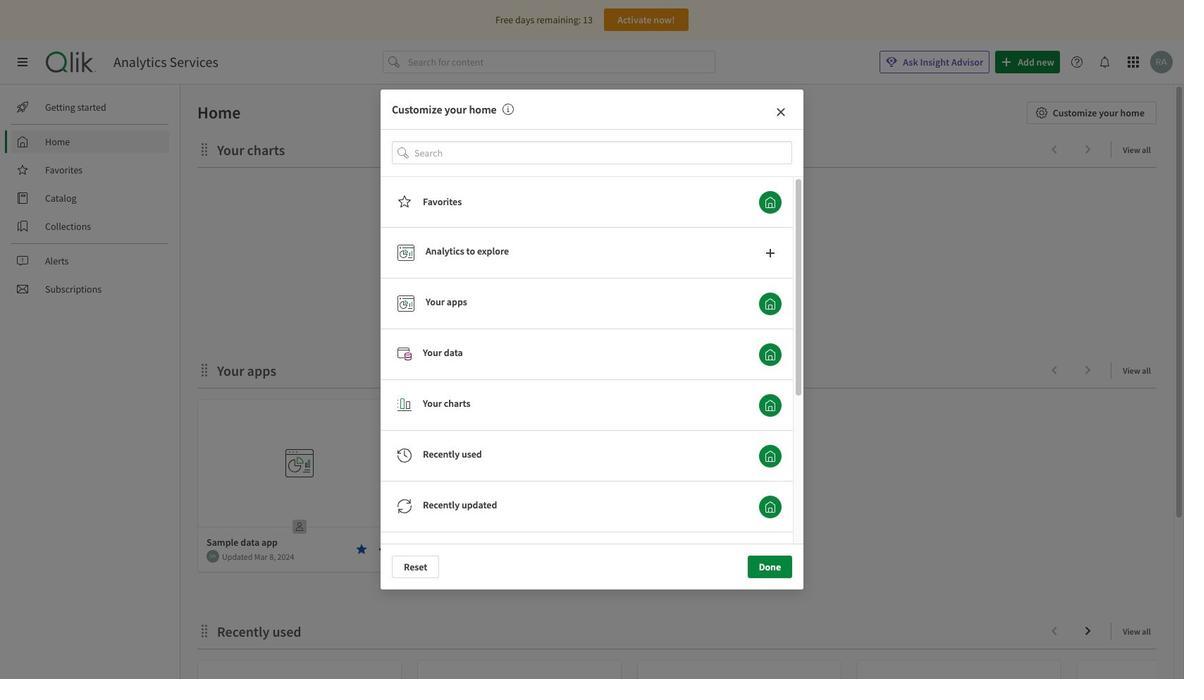 Task type: locate. For each thing, give the bounding box(es) containing it.
close image
[[776, 107, 787, 118]]

None button
[[759, 191, 782, 213], [759, 242, 782, 264], [759, 292, 782, 315], [759, 343, 782, 366], [759, 394, 782, 416], [759, 445, 782, 467], [759, 495, 782, 518], [759, 191, 782, 213], [759, 242, 782, 264], [759, 292, 782, 315], [759, 343, 782, 366], [759, 394, 782, 416], [759, 445, 782, 467], [759, 495, 782, 518]]

remove from favorites image
[[356, 544, 367, 555]]

ruby anderson image
[[207, 550, 219, 563]]

Search text field
[[415, 141, 793, 164]]

move collection image
[[197, 363, 212, 377]]

0 vertical spatial move collection image
[[197, 142, 212, 156]]

1 vertical spatial move collection image
[[197, 624, 212, 638]]

move collection image
[[197, 142, 212, 156], [197, 624, 212, 638]]

dialog
[[381, 90, 804, 679]]

close sidebar menu image
[[17, 56, 28, 68]]

main content
[[175, 85, 1185, 679]]



Task type: describe. For each thing, give the bounding box(es) containing it.
analytics services element
[[114, 54, 218, 71]]

ruby anderson element
[[207, 550, 219, 563]]

navigation pane element
[[0, 90, 180, 306]]



Task type: vqa. For each thing, say whether or not it's contained in the screenshot.
Search text box
yes



